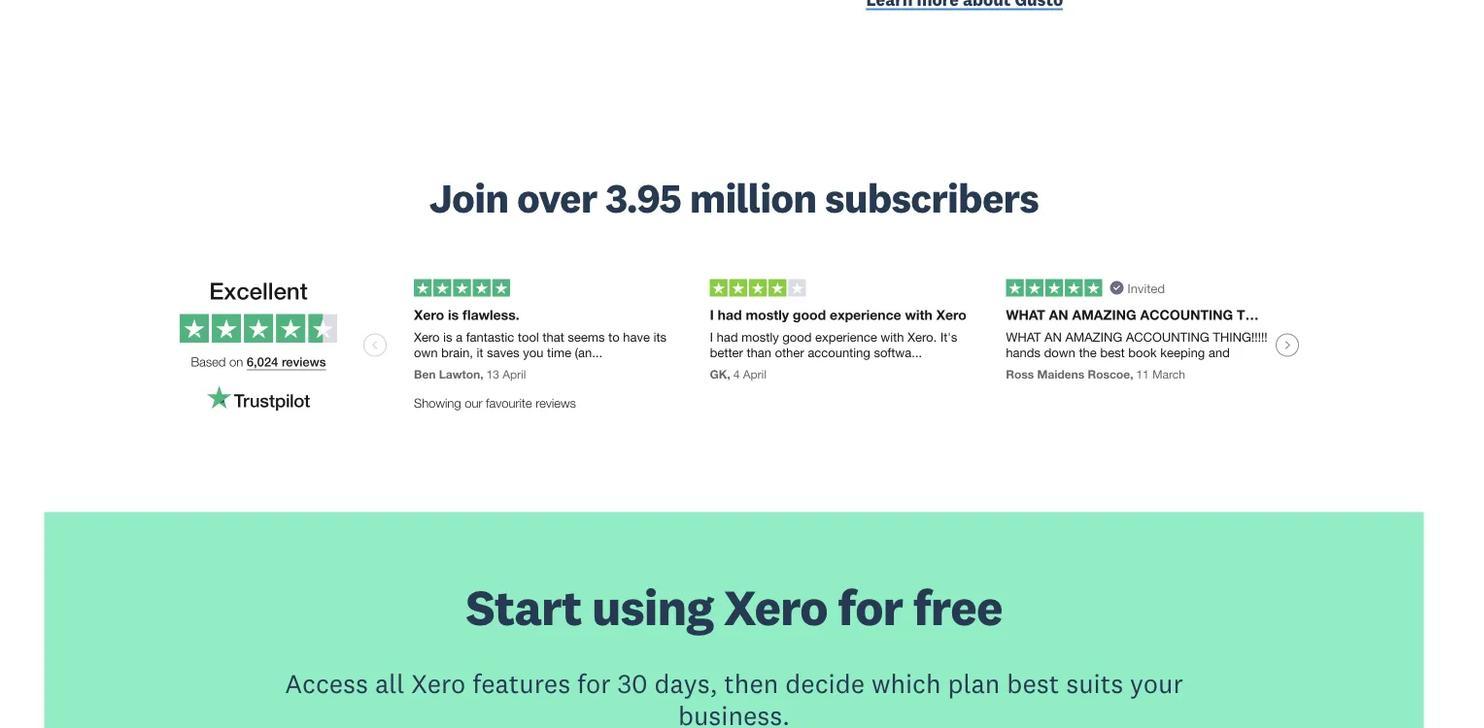 Task type: describe. For each thing, give the bounding box(es) containing it.
million
[[690, 172, 817, 223]]

1 horizontal spatial for
[[838, 576, 903, 639]]

features
[[472, 667, 570, 700]]

join
[[429, 172, 509, 223]]

using
[[592, 576, 713, 639]]

for inside the access all xero features for 30 days, then decide which plan best suits your business.
[[577, 667, 611, 700]]

start using xero for free
[[466, 576, 1002, 639]]

best
[[1007, 667, 1059, 700]]

all
[[375, 667, 405, 700]]

access all xero features for 30 days, then decide which plan best suits your business.
[[285, 667, 1183, 729]]



Task type: locate. For each thing, give the bounding box(es) containing it.
free
[[913, 576, 1002, 639]]

your
[[1130, 667, 1183, 700]]

3.95
[[605, 172, 681, 223]]

xero for features
[[411, 667, 466, 700]]

then
[[724, 667, 779, 700]]

1 vertical spatial for
[[577, 667, 611, 700]]

xero right the all
[[411, 667, 466, 700]]

access
[[285, 667, 368, 700]]

30
[[617, 667, 648, 700]]

suits
[[1066, 667, 1123, 700]]

which
[[871, 667, 941, 700]]

0 horizontal spatial xero
[[411, 667, 466, 700]]

0 vertical spatial xero
[[724, 576, 828, 639]]

1 horizontal spatial xero
[[724, 576, 828, 639]]

join over 3.95 million subscribers
[[429, 172, 1039, 223]]

plan
[[948, 667, 1000, 700]]

xero for for
[[724, 576, 828, 639]]

xero
[[724, 576, 828, 639], [411, 667, 466, 700]]

0 horizontal spatial for
[[577, 667, 611, 700]]

for
[[838, 576, 903, 639], [577, 667, 611, 700]]

xero up 'then'
[[724, 576, 828, 639]]

0 vertical spatial for
[[838, 576, 903, 639]]

business.
[[678, 699, 790, 729]]

1 vertical spatial xero
[[411, 667, 466, 700]]

decide
[[785, 667, 865, 700]]

start
[[466, 576, 582, 639]]

for left 30
[[577, 667, 611, 700]]

days,
[[654, 667, 717, 700]]

subscribers
[[825, 172, 1039, 223]]

over
[[517, 172, 597, 223]]

xero inside the access all xero features for 30 days, then decide which plan best suits your business.
[[411, 667, 466, 700]]

for up which
[[838, 576, 903, 639]]



Task type: vqa. For each thing, say whether or not it's contained in the screenshot.
"plan"
yes



